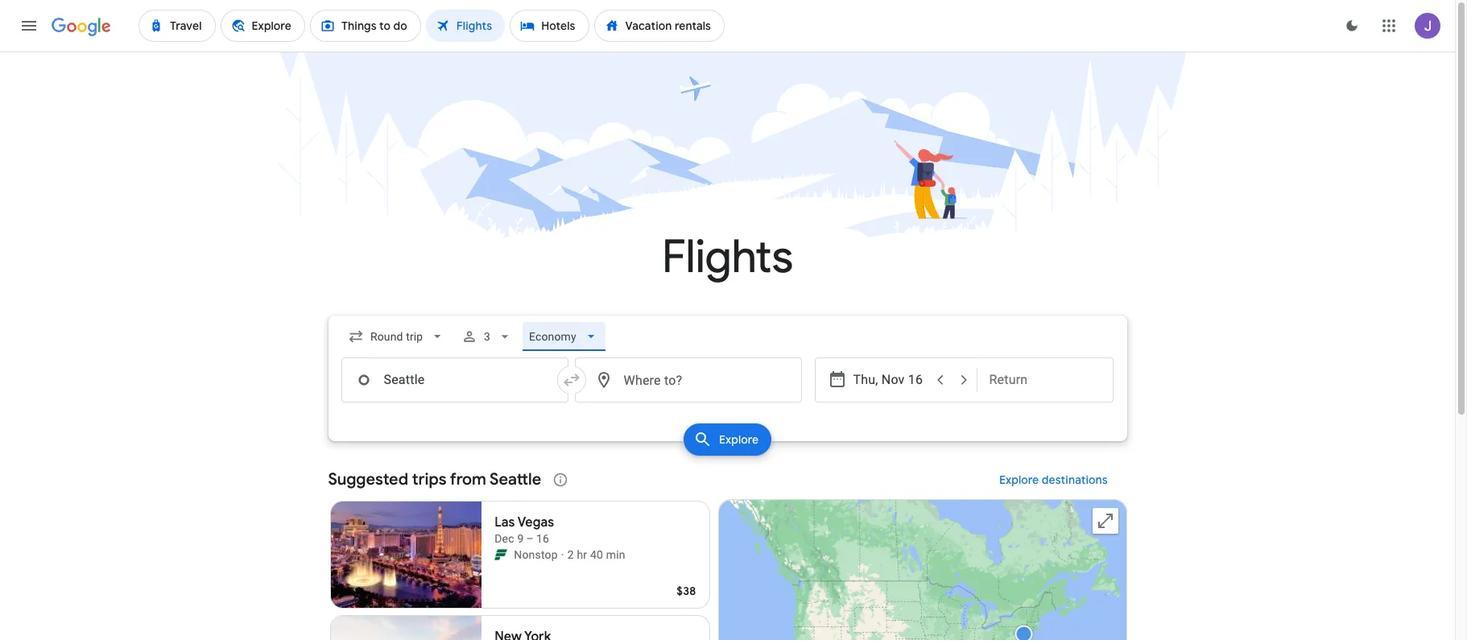 Task type: describe. For each thing, give the bounding box(es) containing it.
explore destinations button
[[980, 461, 1128, 500]]

3 button
[[455, 317, 520, 356]]

explore button
[[684, 424, 772, 456]]

 image inside the suggested trips from seattle region
[[561, 547, 565, 563]]

suggested trips from seattle region
[[328, 461, 1128, 641]]

Where to? text field
[[575, 358, 802, 403]]

from
[[450, 470, 487, 490]]

seattle
[[490, 470, 542, 490]]

Return text field
[[990, 359, 1101, 402]]

nonstop
[[514, 549, 558, 562]]

frontier image
[[495, 549, 508, 562]]

explore for explore destinations
[[1000, 473, 1039, 487]]

explore for explore
[[719, 433, 759, 447]]

trips
[[412, 470, 447, 490]]

vegas
[[518, 515, 554, 531]]

main menu image
[[19, 16, 39, 35]]

las
[[495, 515, 515, 531]]

suggested
[[328, 470, 409, 490]]

hr
[[577, 549, 588, 562]]

min
[[606, 549, 626, 562]]



Task type: locate. For each thing, give the bounding box(es) containing it.
las vegas dec 9 – 16
[[495, 515, 554, 545]]

change appearance image
[[1333, 6, 1372, 45]]

1 vertical spatial explore
[[1000, 473, 1039, 487]]

40
[[590, 549, 603, 562]]

$38
[[677, 584, 697, 599]]

suggested trips from seattle
[[328, 470, 542, 490]]

9 – 16
[[518, 533, 550, 545]]

Departure text field
[[854, 359, 928, 402]]

dec
[[495, 533, 515, 545]]

explore inside "button"
[[719, 433, 759, 447]]

 image
[[561, 547, 565, 563]]

explore destinations
[[1000, 473, 1108, 487]]

explore
[[719, 433, 759, 447], [1000, 473, 1039, 487]]

0 horizontal spatial explore
[[719, 433, 759, 447]]

destinations
[[1042, 473, 1108, 487]]

2 hr 40 min
[[568, 549, 626, 562]]

explore left the "destinations"
[[1000, 473, 1039, 487]]

0 vertical spatial explore
[[719, 433, 759, 447]]

1 horizontal spatial explore
[[1000, 473, 1039, 487]]

explore down "where to?" text field
[[719, 433, 759, 447]]

None text field
[[341, 358, 568, 403]]

None field
[[341, 322, 452, 351], [523, 322, 605, 351], [341, 322, 452, 351], [523, 322, 605, 351]]

2
[[568, 549, 574, 562]]

38 US dollars text field
[[677, 584, 697, 599]]

3
[[484, 330, 491, 343]]

flights
[[662, 229, 794, 286]]

Flight search field
[[315, 316, 1140, 461]]

explore inside button
[[1000, 473, 1039, 487]]



Task type: vqa. For each thing, say whether or not it's contained in the screenshot.
$108
no



